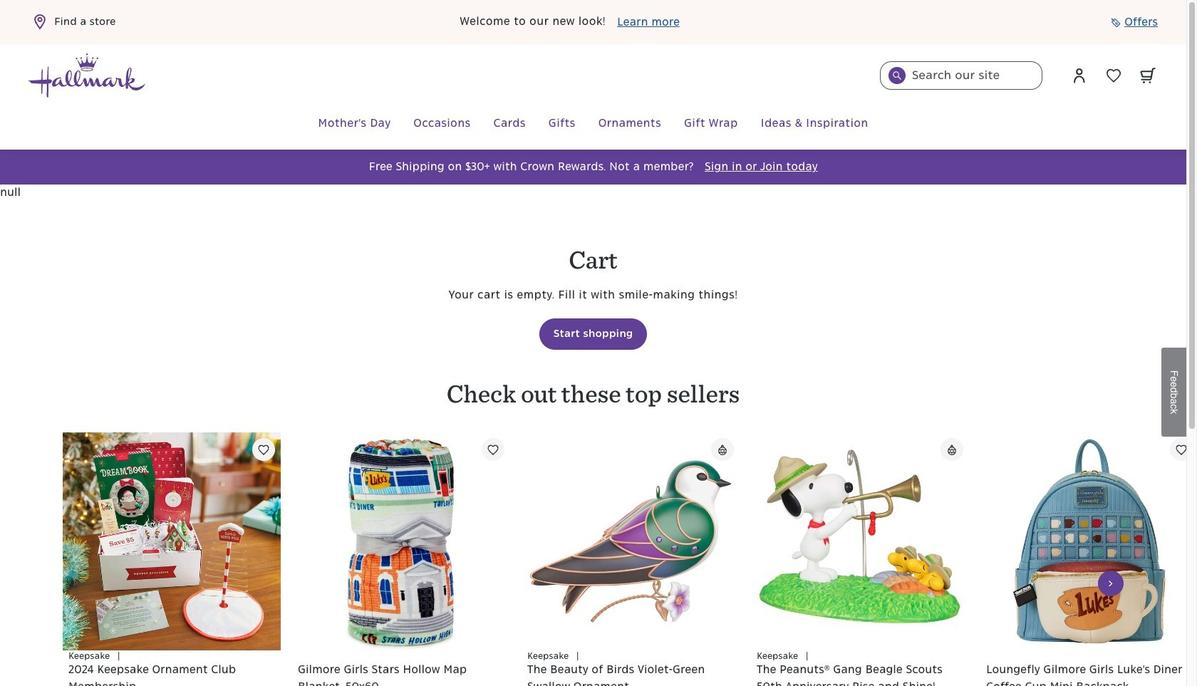 Task type: vqa. For each thing, say whether or not it's contained in the screenshot.
Next slide image
yes



Task type: describe. For each thing, give the bounding box(es) containing it.
check out these top sellers element
[[0, 379, 1198, 687]]

the beauty of birds violet-green swallow ornament image
[[522, 433, 740, 651]]

the peanuts® gang beagle scouts 50th anniversary rise and shine! ornament and pin, set of 2 image
[[752, 433, 970, 651]]

next slide image
[[1109, 581, 1114, 587]]

gilmore girls stars hollow map blanket, 50x60 image
[[292, 433, 511, 651]]

loungefly gilmore girls luke's diner coffee cup mini backpack image
[[981, 433, 1198, 651]]



Task type: locate. For each thing, give the bounding box(es) containing it.
view your cart with 0 items. image
[[1141, 68, 1156, 83]]

search image
[[893, 71, 902, 80]]

Search search field
[[881, 61, 1043, 90]]

hallmark logo image
[[29, 53, 145, 98]]

2024 keepsake ornament club membership image
[[63, 433, 281, 651]]

sign in dropdown menu image
[[1072, 67, 1089, 84]]

main menu. menu bar
[[29, 98, 1159, 150]]

None search field
[[881, 61, 1043, 90]]



